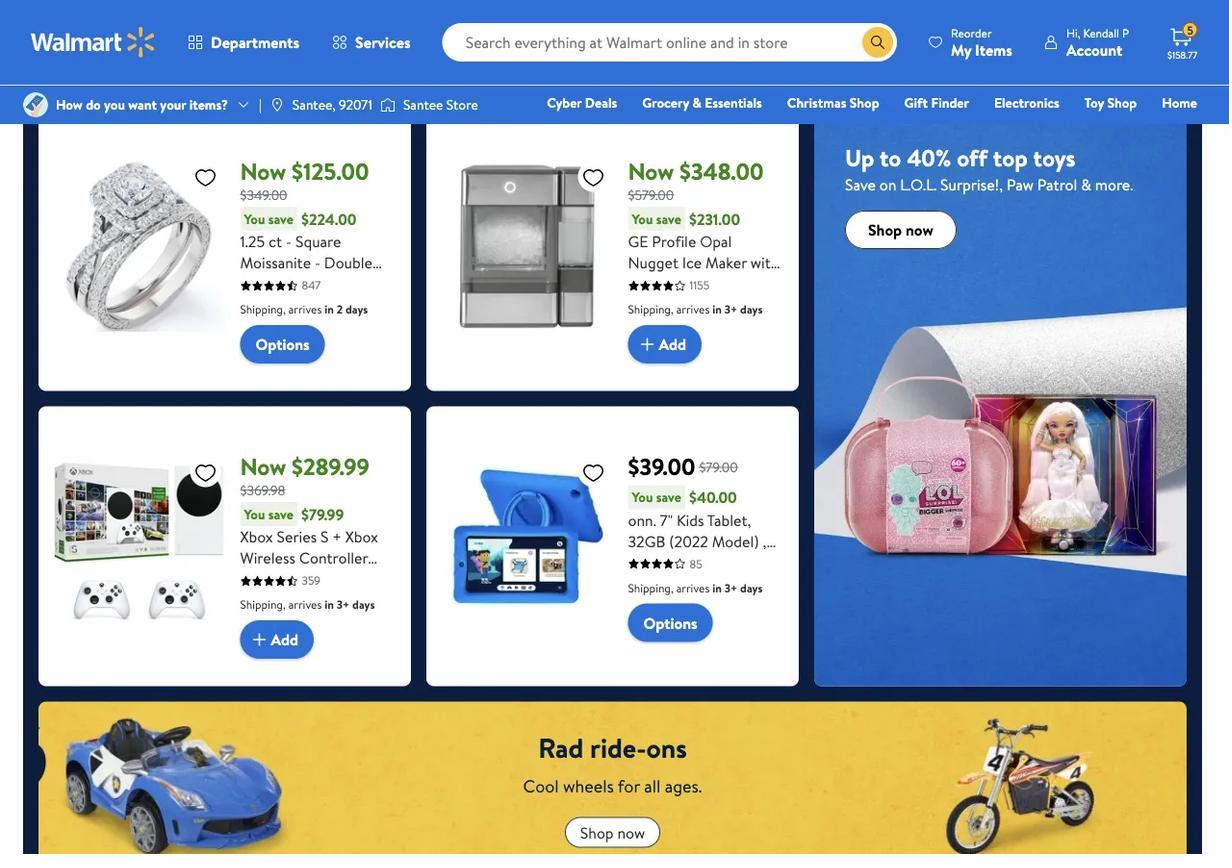 Task type: describe. For each thing, give the bounding box(es) containing it.
save for $348.00
[[656, 209, 681, 228]]

in for now $289.99
[[325, 597, 334, 613]]

patrol
[[1037, 174, 1077, 195]]

now $348.00 group
[[442, 127, 784, 376]]

registry
[[976, 120, 1025, 139]]

0 vertical spatial now
[[617, 47, 645, 68]]

(2022
[[669, 531, 708, 552]]

fashion link
[[844, 119, 906, 140]]

inspired
[[295, 295, 348, 316]]

cyber deals link
[[538, 92, 626, 113]]

store
[[446, 95, 478, 114]]

items
[[975, 39, 1013, 60]]

tank,
[[659, 273, 693, 295]]

arrives for $348.00
[[676, 301, 710, 318]]

rad
[[538, 730, 584, 767]]

how do you want your items?
[[56, 95, 228, 114]]

in for now $125.00
[[325, 301, 334, 318]]

services button
[[316, 19, 427, 65]]

add button for $348.00
[[628, 325, 702, 364]]

gift finder
[[904, 93, 969, 112]]

$79.99
[[301, 504, 344, 525]]

controller
[[299, 548, 368, 569]]

2
[[337, 301, 343, 318]]

ghz
[[652, 552, 681, 573]]

search icon image
[[870, 35, 886, 50]]

pass
[[331, 590, 360, 611]]

auto link
[[913, 119, 959, 140]]

1 vertical spatial +
[[328, 569, 337, 590]]

home link
[[1153, 92, 1206, 113]]

processor,
[[628, 573, 697, 594]]

92071
[[339, 95, 372, 114]]

add to favorites list, xbox series s + xbox wireless controller robot white + 3 month game pass image
[[194, 461, 217, 485]]

all
[[644, 775, 661, 799]]

$579.00
[[628, 185, 674, 204]]

0 vertical spatial shop now
[[580, 47, 645, 68]]

robot
[[240, 569, 281, 590]]

arrives for $125.00
[[288, 301, 322, 318]]

you for now $348.00
[[632, 209, 653, 228]]

now for now $125.00
[[240, 156, 286, 188]]

band
[[337, 273, 371, 295]]

l.o.l.
[[900, 174, 937, 195]]

days for $348.00
[[740, 301, 763, 318]]

2 xbox from the left
[[345, 527, 378, 548]]

now for now $289.99
[[240, 451, 286, 483]]

top
[[993, 142, 1028, 174]]

silver
[[240, 358, 277, 379]]

shipping, arrives in 3+ days for save
[[628, 580, 763, 596]]

want
[[128, 95, 157, 114]]

options link for save
[[628, 604, 713, 643]]

shipping, for $348.00
[[628, 301, 674, 318]]

1.25
[[240, 231, 265, 252]]

gold
[[310, 337, 342, 358]]

grocery
[[642, 93, 689, 112]]

one debit
[[1050, 120, 1115, 139]]

18k
[[240, 337, 263, 358]]

shop now for up to 40% off top toys
[[868, 219, 933, 241]]

for
[[618, 775, 640, 799]]

up
[[845, 142, 874, 174]]

$39.00 $79.00
[[628, 451, 738, 483]]

0 vertical spatial &
[[692, 93, 702, 112]]

santee
[[403, 95, 443, 114]]

essentials
[[705, 93, 762, 112]]

gift finder link
[[896, 92, 978, 113]]

items?
[[189, 95, 228, 114]]

save for $125.00
[[268, 209, 294, 228]]

shipping, arrives in 3+ days for $348.00
[[628, 301, 763, 318]]

& inside up to 40% off top toys save on l.o.l. surprise!, paw patrol & more.
[[1081, 174, 1091, 195]]

home fashion
[[852, 93, 1197, 139]]

add to favorites list, 1.25 ct - square moissanite - double halo - twisted band - vintage inspired - pave - wedding ring set in 18k white gold over silver image
[[194, 165, 217, 189]]

1 xbox from the left
[[240, 527, 273, 548]]

game
[[288, 590, 327, 611]]

wheels
[[563, 775, 614, 799]]

,
[[763, 531, 767, 552]]

- right ct
[[286, 231, 292, 252]]

nugget
[[628, 252, 679, 273]]

add to favorites list, onn. 7" kids tablet, 32gb (2022 model) , 2.0 ghz quad-core processor, blue image
[[582, 461, 605, 485]]

now $125.00 $349.00 you save $224.00 1.25 ct - square moissanite - double halo - twisted band - vintage inspired - pave - wedding ring set in 18k white gold over silver
[[240, 156, 393, 379]]

moissanite
[[240, 252, 311, 273]]

shipping, for $125.00
[[240, 301, 286, 318]]

set
[[346, 316, 368, 337]]

quad-
[[685, 552, 727, 573]]

in inside now $125.00 $349.00 you save $224.00 1.25 ct - square moissanite - double halo - twisted band - vintage inspired - pave - wedding ring set in 18k white gold over silver
[[371, 316, 383, 337]]

now for up to 40% off top toys
[[906, 219, 933, 241]]

- left wedding
[[240, 316, 246, 337]]

grocery & essentials
[[642, 93, 762, 112]]

shop right 'toy'
[[1107, 93, 1137, 112]]

walmart+ link
[[1131, 119, 1206, 140]]

one debit link
[[1041, 119, 1124, 140]]

$289.99
[[292, 451, 370, 483]]

days for $289.99
[[352, 597, 375, 613]]

5
[[1187, 22, 1193, 38]]

toys
[[1033, 142, 1076, 174]]

icemaker,
[[628, 295, 692, 316]]

3+ for $289.99
[[337, 597, 350, 613]]

in for $39.00
[[712, 580, 722, 596]]

christmas
[[787, 93, 847, 112]]

85
[[690, 556, 702, 572]]

add for $289.99
[[271, 629, 298, 651]]

electronics link
[[986, 92, 1068, 113]]

save for $289.99
[[268, 505, 294, 524]]

halo
[[240, 273, 271, 295]]

kendall
[[1083, 25, 1119, 41]]

- right halo at left top
[[275, 273, 281, 295]]

 image for how do you want your items?
[[23, 92, 48, 117]]

 image for santee, 92071
[[269, 97, 285, 113]]

$348.00
[[680, 156, 764, 188]]

shop for the topmost shop now button
[[580, 47, 614, 68]]

toy shop
[[1085, 93, 1137, 112]]



Task type: vqa. For each thing, say whether or not it's contained in the screenshot.
Deals link
no



Task type: locate. For each thing, give the bounding box(es) containing it.
up to 40% off top toys save on l.o.l. surprise!, paw patrol & more.
[[845, 142, 1133, 195]]

white inside now $125.00 $349.00 you save $224.00 1.25 ct - square moissanite - double halo - twisted band - vintage inspired - pave - wedding ring set in 18k white gold over silver
[[267, 337, 306, 358]]

shipping,
[[240, 301, 286, 318], [628, 301, 674, 318], [628, 580, 674, 596], [240, 597, 286, 613]]

1 vertical spatial add button
[[240, 621, 314, 659]]

1 horizontal spatial add
[[659, 334, 686, 355]]

side
[[628, 273, 656, 295]]

1 vertical spatial now
[[906, 219, 933, 241]]

walmart+
[[1140, 120, 1197, 139]]

now inside now $289.99 $369.98 you save $79.99 xbox series s + xbox wireless controller robot white + 3 month game pass
[[240, 451, 286, 483]]

1 horizontal spatial &
[[1081, 174, 1091, 195]]

add to cart image
[[248, 629, 271, 652]]

|
[[259, 95, 262, 114]]

kids
[[677, 510, 704, 531]]

in inside the now $289.99 group
[[325, 597, 334, 613]]

3+ inside now $348.00 group
[[725, 301, 738, 318]]

now up grocery
[[617, 47, 645, 68]]

cyber
[[547, 93, 582, 112]]

now down for
[[617, 822, 645, 844]]

add to favorites list, ge profile opal nugget ice maker with side tank, countertop icemaker, stainless steel image
[[582, 165, 605, 189]]

1155
[[690, 277, 710, 294]]

shipping, arrives in 3+ days down "359" at the left bottom of page
[[240, 597, 375, 613]]

santee,
[[292, 95, 336, 114]]

shipping, arrives in 3+ days down 85 in the right bottom of the page
[[628, 580, 763, 596]]

options for $125.00
[[256, 334, 310, 355]]

reorder
[[951, 25, 992, 41]]

auto
[[922, 120, 951, 139]]

arrives down 847 at left top
[[288, 301, 322, 318]]

hi, kendall p account
[[1066, 25, 1129, 60]]

save up ct
[[268, 209, 294, 228]]

you for now $125.00
[[244, 209, 265, 228]]

- right 2
[[352, 295, 358, 316]]

3
[[341, 569, 349, 590]]

add
[[659, 334, 686, 355], [271, 629, 298, 651]]

now right add to favorites list, ge profile opal nugget ice maker with side tank, countertop icemaker, stainless steel icon
[[628, 156, 674, 188]]

shop now up deals
[[580, 47, 645, 68]]

options link inside now $125.00 group
[[240, 325, 325, 364]]

3+
[[725, 301, 738, 318], [725, 580, 738, 596], [337, 597, 350, 613]]

white left 3
[[285, 569, 324, 590]]

how
[[56, 95, 83, 114]]

arrives down "359" at the left bottom of page
[[288, 597, 322, 613]]

shipping, arrives in 3+ days down 1155
[[628, 301, 763, 318]]

 image right |
[[269, 97, 285, 113]]

3+ for $348.00
[[725, 301, 738, 318]]

vintage
[[240, 295, 292, 316]]

0 horizontal spatial  image
[[23, 92, 48, 117]]

white right 18k
[[267, 337, 306, 358]]

in for now $348.00
[[712, 301, 722, 318]]

days for save
[[740, 580, 763, 596]]

$39.00
[[628, 451, 695, 483]]

1 horizontal spatial xbox
[[345, 527, 378, 548]]

add inside the now $289.99 group
[[271, 629, 298, 651]]

add button down icemaker,
[[628, 325, 702, 364]]

you inside now $348.00 $579.00 you save $231.00 ge profile opal nugget ice maker with side tank, countertop icemaker, stainless steel
[[632, 209, 653, 228]]

&
[[692, 93, 702, 112], [1081, 174, 1091, 195]]

arrives inside the now $289.99 group
[[288, 597, 322, 613]]

shop for shop now button for up to 40% off top toys
[[868, 219, 902, 241]]

twisted
[[284, 273, 334, 295]]

you up the ge
[[632, 209, 653, 228]]

& right grocery
[[692, 93, 702, 112]]

arrives
[[288, 301, 322, 318], [676, 301, 710, 318], [676, 580, 710, 596], [288, 597, 322, 613]]

now inside now $125.00 $349.00 you save $224.00 1.25 ct - square moissanite - double halo - twisted band - vintage inspired - pave - wedding ring set in 18k white gold over silver
[[240, 156, 286, 188]]

1 vertical spatial shipping, arrives in 3+ days
[[628, 580, 763, 596]]

1 vertical spatial 3+
[[725, 580, 738, 596]]

0 vertical spatial +
[[332, 527, 342, 548]]

1 horizontal spatial options link
[[628, 604, 713, 643]]

add down month
[[271, 629, 298, 651]]

add button
[[628, 325, 702, 364], [240, 621, 314, 659]]

3+ for save
[[725, 580, 738, 596]]

options up silver
[[256, 334, 310, 355]]

shipping, down '2.0'
[[628, 580, 674, 596]]

2 vertical spatial 3+
[[337, 597, 350, 613]]

shipping, arrives in 3+ days inside now $348.00 group
[[628, 301, 763, 318]]

reorder my items
[[951, 25, 1013, 60]]

arrives down 1155
[[676, 301, 710, 318]]

shop now button for up to 40% off top toys
[[845, 211, 957, 249]]

now $125.00 group
[[54, 127, 396, 379]]

options for save
[[643, 613, 698, 634]]

- right band
[[375, 273, 381, 295]]

christmas shop
[[787, 93, 879, 112]]

Walmart Site-Wide search field
[[442, 23, 897, 62]]

arrives for save
[[676, 580, 710, 596]]

shop now button down for
[[565, 818, 660, 849]]

shop now button
[[565, 42, 660, 73], [845, 211, 957, 249], [565, 818, 660, 849]]

gift
[[904, 93, 928, 112]]

& left more.
[[1081, 174, 1091, 195]]

0 vertical spatial shipping, arrives in 3+ days
[[628, 301, 763, 318]]

white
[[267, 337, 306, 358], [285, 569, 324, 590]]

in down quad-
[[712, 580, 722, 596]]

square
[[295, 231, 341, 252]]

shipping, down side
[[628, 301, 674, 318]]

add button down month
[[240, 621, 314, 659]]

arrives for $289.99
[[288, 597, 322, 613]]

xbox
[[240, 527, 273, 548], [345, 527, 378, 548]]

more.
[[1095, 174, 1133, 195]]

toy shop link
[[1076, 92, 1146, 113]]

shop for shop now button corresponding to rad ride-ons
[[580, 822, 614, 844]]

you up onn.
[[632, 488, 653, 507]]

surprise!,
[[940, 174, 1003, 195]]

now
[[240, 156, 286, 188], [628, 156, 674, 188], [240, 451, 286, 483]]

- up 847 at left top
[[315, 252, 321, 273]]

2.0
[[628, 552, 648, 573]]

shop now down the on
[[868, 219, 933, 241]]

1 vertical spatial options link
[[628, 604, 713, 643]]

2 vertical spatial shop now
[[580, 822, 645, 844]]

you down "$369.98"
[[244, 505, 265, 524]]

2 vertical spatial shop now button
[[565, 818, 660, 849]]

save inside now $348.00 $579.00 you save $231.00 ge profile opal nugget ice maker with side tank, countertop icemaker, stainless steel
[[656, 209, 681, 228]]

+ right the s
[[332, 527, 342, 548]]

grocery & essentials link
[[634, 92, 771, 113]]

0 horizontal spatial xbox
[[240, 527, 273, 548]]

add button inside now $348.00 group
[[628, 325, 702, 364]]

now right add to favorites list, 1.25 ct - square moissanite - double halo - twisted band - vintage inspired - pave - wedding ring set in 18k white gold over silver icon
[[240, 156, 286, 188]]

shop now button for rad ride-ons
[[565, 818, 660, 849]]

to
[[880, 142, 901, 174]]

save up "7""
[[656, 488, 681, 507]]

-
[[286, 231, 292, 252], [315, 252, 321, 273], [275, 273, 281, 295], [375, 273, 381, 295], [352, 295, 358, 316], [240, 316, 246, 337]]

blue
[[701, 573, 730, 594]]

opal
[[700, 231, 732, 252]]

0 vertical spatial shop now button
[[565, 42, 660, 73]]

days right 2
[[346, 301, 368, 318]]

save up profile on the right top
[[656, 209, 681, 228]]

you for now $289.99
[[244, 505, 265, 524]]

save inside you save $40.00 onn. 7" kids tablet, 32gb (2022 model) , 2.0 ghz quad-core processor, blue
[[656, 488, 681, 507]]

shop now down for
[[580, 822, 645, 844]]

1 vertical spatial shop now
[[868, 219, 933, 241]]

0 horizontal spatial add
[[271, 629, 298, 651]]

you inside you save $40.00 onn. 7" kids tablet, 32gb (2022 model) , 2.0 ghz quad-core processor, blue
[[632, 488, 653, 507]]

 image left how
[[23, 92, 48, 117]]

shipping, down robot
[[240, 597, 286, 613]]

white inside now $289.99 $369.98 you save $79.99 xbox series s + xbox wireless controller robot white + 3 month game pass
[[285, 569, 324, 590]]

0 vertical spatial options
[[256, 334, 310, 355]]

add for $348.00
[[659, 334, 686, 355]]

in inside now $348.00 group
[[712, 301, 722, 318]]

Search search field
[[442, 23, 897, 62]]

steel
[[628, 316, 662, 337]]

hi,
[[1066, 25, 1080, 41]]

0 horizontal spatial options link
[[240, 325, 325, 364]]

ages.
[[665, 775, 702, 799]]

days inside the now $289.99 group
[[352, 597, 375, 613]]

shop now
[[580, 47, 645, 68], [868, 219, 933, 241], [580, 822, 645, 844]]

options link down shipping, arrives in 2 days at the left top
[[240, 325, 325, 364]]

options link down processor,
[[628, 604, 713, 643]]

arrives inside now $348.00 group
[[676, 301, 710, 318]]

now for now $348.00
[[628, 156, 674, 188]]

save
[[845, 174, 876, 195]]

shipping, for $289.99
[[240, 597, 286, 613]]

stainless
[[695, 295, 753, 316]]

arrives down 85 in the right bottom of the page
[[676, 580, 710, 596]]

$224.00
[[301, 208, 357, 230]]

shop down wheels
[[580, 822, 614, 844]]

shop up fashion on the top right
[[850, 93, 879, 112]]

wireless
[[240, 548, 295, 569]]

xbox right the s
[[345, 527, 378, 548]]

now down l.o.l.
[[906, 219, 933, 241]]

3+ down countertop
[[725, 301, 738, 318]]

now $348.00 $579.00 you save $231.00 ge profile opal nugget ice maker with side tank, countertop icemaker, stainless steel
[[628, 156, 779, 337]]

ct
[[269, 231, 282, 252]]

in right set
[[371, 316, 383, 337]]

1 vertical spatial white
[[285, 569, 324, 590]]

xbox left series at the bottom left
[[240, 527, 273, 548]]

save inside now $125.00 $349.00 you save $224.00 1.25 ct - square moissanite - double halo - twisted band - vintage inspired - pave - wedding ring set in 18k white gold over silver
[[268, 209, 294, 228]]

cyber deals
[[547, 93, 617, 112]]

account
[[1066, 39, 1123, 60]]

month
[[240, 590, 284, 611]]

0 vertical spatial add
[[659, 334, 686, 355]]

7"
[[660, 510, 673, 531]]

in left 2
[[325, 301, 334, 318]]

now for rad ride-ons
[[617, 822, 645, 844]]

shop up deals
[[580, 47, 614, 68]]

shop down the on
[[868, 219, 902, 241]]

0 horizontal spatial &
[[692, 93, 702, 112]]

days inside now $348.00 group
[[740, 301, 763, 318]]

847
[[302, 277, 321, 294]]

0 vertical spatial add button
[[628, 325, 702, 364]]

add down icemaker,
[[659, 334, 686, 355]]

christmas shop link
[[778, 92, 888, 113]]

shipping, inside now $348.00 group
[[628, 301, 674, 318]]

days inside now $125.00 group
[[346, 301, 368, 318]]

electronics
[[994, 93, 1060, 112]]

$231.00
[[689, 208, 740, 230]]

walmart image
[[31, 27, 156, 58]]

 image
[[23, 92, 48, 117], [269, 97, 285, 113]]

days down "controller"
[[352, 597, 375, 613]]

1 horizontal spatial options
[[643, 613, 698, 634]]

1 horizontal spatial  image
[[269, 97, 285, 113]]

tablet,
[[707, 510, 751, 531]]

add to cart image
[[636, 333, 659, 356]]

1 vertical spatial options
[[643, 613, 698, 634]]

0 horizontal spatial options
[[256, 334, 310, 355]]

services
[[355, 32, 411, 53]]

registry link
[[967, 119, 1034, 140]]

santee store
[[403, 95, 478, 114]]

3+ down 3
[[337, 597, 350, 613]]

you
[[244, 209, 265, 228], [632, 209, 653, 228], [632, 488, 653, 507], [244, 505, 265, 524]]

shipping, for save
[[628, 580, 674, 596]]

shipping, arrives in 3+ days for $289.99
[[240, 597, 375, 613]]

2 vertical spatial now
[[617, 822, 645, 844]]

now inside now $348.00 $579.00 you save $231.00 ge profile opal nugget ice maker with side tank, countertop icemaker, stainless steel
[[628, 156, 674, 188]]

deals
[[585, 93, 617, 112]]

options inside now $125.00 group
[[256, 334, 310, 355]]

+ left 3
[[328, 569, 337, 590]]

save up series at the bottom left
[[268, 505, 294, 524]]

shop now for rad ride-ons
[[580, 822, 645, 844]]

$40.00
[[689, 487, 737, 508]]

in down countertop
[[712, 301, 722, 318]]

0 horizontal spatial add button
[[240, 621, 314, 659]]

$158.77
[[1168, 48, 1198, 61]]

shipping, arrives in 2 days
[[240, 301, 368, 318]]

days for $125.00
[[346, 301, 368, 318]]

0 vertical spatial 3+
[[725, 301, 738, 318]]

options link for $125.00
[[240, 325, 325, 364]]

do
[[86, 95, 101, 114]]

ride-
[[590, 730, 646, 767]]

1 vertical spatial &
[[1081, 174, 1091, 195]]

shipping, down halo at left top
[[240, 301, 286, 318]]

0 vertical spatial white
[[267, 337, 306, 358]]

3+ down core
[[725, 580, 738, 596]]

shop now button up deals
[[565, 42, 660, 73]]

now $289.99 group
[[54, 422, 396, 671]]

0 vertical spatial options link
[[240, 325, 325, 364]]

add button inside the now $289.99 group
[[240, 621, 314, 659]]

1 vertical spatial add
[[271, 629, 298, 651]]

arrives inside now $125.00 group
[[288, 301, 322, 318]]

add button for $289.99
[[240, 621, 314, 659]]

you inside now $289.99 $369.98 you save $79.99 xbox series s + xbox wireless controller robot white + 3 month game pass
[[244, 505, 265, 524]]

santee, 92071
[[292, 95, 372, 114]]

40%
[[907, 142, 951, 174]]

days down core
[[740, 580, 763, 596]]

in down "controller"
[[325, 597, 334, 613]]

$79.00
[[699, 458, 738, 477]]

with
[[751, 252, 779, 273]]

double
[[324, 252, 373, 273]]

save inside now $289.99 $369.98 you save $79.99 xbox series s + xbox wireless controller robot white + 3 month game pass
[[268, 505, 294, 524]]

departments
[[211, 32, 299, 53]]

you up 1.25
[[244, 209, 265, 228]]

1 vertical spatial shop now button
[[845, 211, 957, 249]]

shipping, inside the now $289.99 group
[[240, 597, 286, 613]]

you inside now $125.00 $349.00 you save $224.00 1.25 ct - square moissanite - double halo - twisted band - vintage inspired - pave - wedding ring set in 18k white gold over silver
[[244, 209, 265, 228]]

days down countertop
[[740, 301, 763, 318]]

your
[[160, 95, 186, 114]]

 image
[[380, 95, 396, 115]]

+
[[332, 527, 342, 548], [328, 569, 337, 590]]

shop now button down the on
[[845, 211, 957, 249]]

2 vertical spatial shipping, arrives in 3+ days
[[240, 597, 375, 613]]

now right add to favorites list, xbox series s + xbox wireless controller robot white + 3 month game pass icon
[[240, 451, 286, 483]]

options down processor,
[[643, 613, 698, 634]]

1 horizontal spatial add button
[[628, 325, 702, 364]]

3+ inside the now $289.99 group
[[337, 597, 350, 613]]

now
[[617, 47, 645, 68], [906, 219, 933, 241], [617, 822, 645, 844]]

add inside now $348.00 group
[[659, 334, 686, 355]]

359
[[302, 573, 320, 589]]

toy
[[1085, 93, 1104, 112]]

wedding
[[250, 316, 308, 337]]

shipping, arrives in 3+ days inside the now $289.99 group
[[240, 597, 375, 613]]

shipping, inside now $125.00 group
[[240, 301, 286, 318]]



